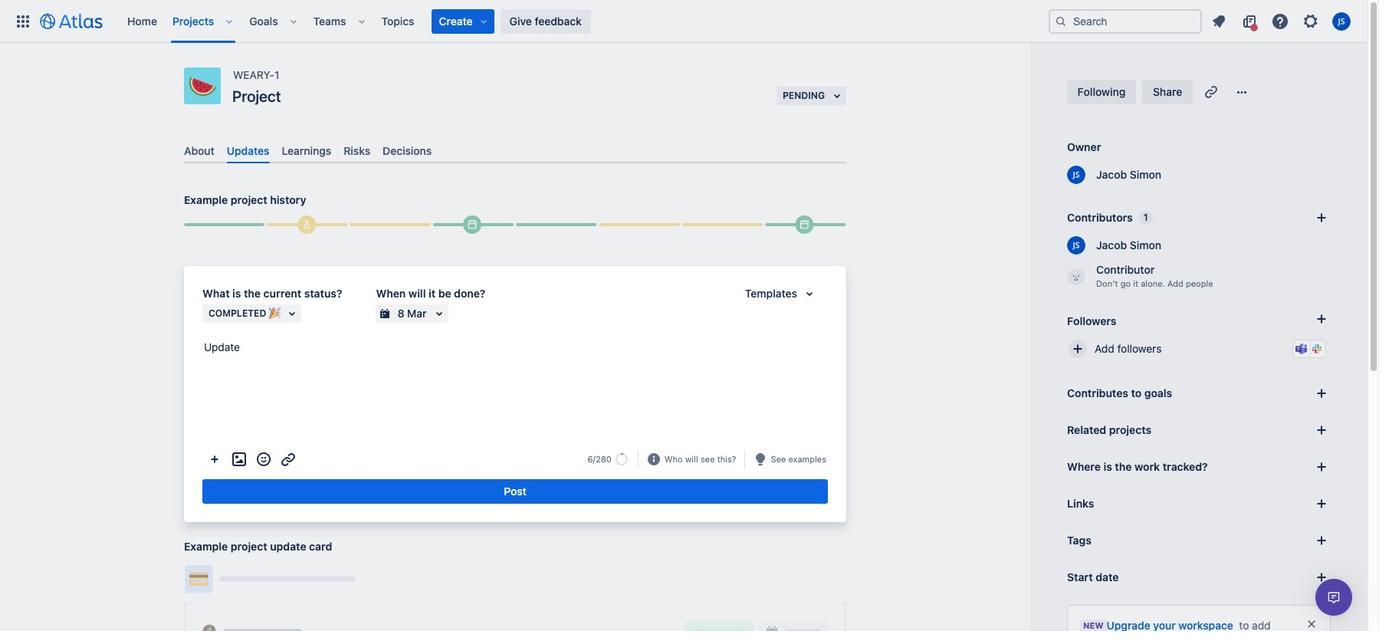 Task type: locate. For each thing, give the bounding box(es) containing it.
is
[[232, 287, 241, 300], [1104, 460, 1112, 473]]

will inside 'popup button'
[[685, 454, 698, 464]]

1 horizontal spatial the
[[1115, 460, 1132, 473]]

1 inside the weary-1 project
[[274, 68, 279, 81]]

completed
[[209, 308, 266, 319]]

project left history
[[231, 193, 267, 206]]

is for what
[[232, 287, 241, 300]]

0 horizontal spatial will
[[409, 287, 426, 300]]

start date
[[1067, 570, 1119, 583]]

owner
[[1067, 140, 1101, 153]]

1 vertical spatial 1
[[1144, 212, 1148, 223]]

help image
[[1271, 12, 1290, 30]]

0 vertical spatial add
[[1168, 278, 1184, 288]]

0 vertical spatial the
[[244, 287, 261, 300]]

1
[[274, 68, 279, 81], [1144, 212, 1148, 223]]

examples
[[789, 454, 827, 464]]

1 horizontal spatial is
[[1104, 460, 1112, 473]]

project
[[231, 193, 267, 206], [231, 540, 267, 553]]

1 up project
[[274, 68, 279, 81]]

done?
[[454, 287, 486, 300]]

banner containing home
[[0, 0, 1368, 43]]

1 vertical spatial is
[[1104, 460, 1112, 473]]

updates
[[227, 144, 269, 157]]

update
[[270, 540, 306, 553]]

the up completed 🎉 button
[[244, 287, 261, 300]]

0 horizontal spatial is
[[232, 287, 241, 300]]

1 vertical spatial will
[[685, 454, 698, 464]]

more actions image
[[205, 450, 224, 469]]

work
[[1135, 460, 1160, 473]]

project for update
[[231, 540, 267, 553]]

projects
[[1109, 423, 1152, 436]]

give feedback
[[510, 14, 582, 27]]

related
[[1067, 423, 1107, 436]]

see examples button
[[769, 452, 828, 467]]

related projects
[[1067, 423, 1152, 436]]

add
[[1168, 278, 1184, 288], [1095, 342, 1115, 355]]

0 horizontal spatial add
[[1095, 342, 1115, 355]]

teams link
[[309, 9, 351, 33]]

templates button
[[736, 285, 828, 303]]

it right go
[[1133, 278, 1139, 288]]

topics
[[381, 14, 414, 27]]

banner
[[0, 0, 1368, 43]]

1 vertical spatial the
[[1115, 460, 1132, 473]]

give
[[510, 14, 532, 27]]

example
[[184, 193, 228, 206], [184, 540, 228, 553]]

is right where
[[1104, 460, 1112, 473]]

example project history
[[184, 193, 306, 206]]

1 right contributors
[[1144, 212, 1148, 223]]

contributes
[[1067, 386, 1129, 399]]

0 vertical spatial example
[[184, 193, 228, 206]]

who will see this? button
[[663, 452, 738, 467]]

1 vertical spatial example
[[184, 540, 228, 553]]

search image
[[1055, 15, 1067, 27]]

it left be
[[429, 287, 436, 300]]

where is the work tracked?
[[1067, 460, 1208, 473]]

8
[[398, 307, 404, 320]]

0 horizontal spatial 1
[[274, 68, 279, 81]]

new
[[1083, 620, 1104, 630]]

will for when
[[409, 287, 426, 300]]

it
[[1133, 278, 1139, 288], [429, 287, 436, 300]]

the for current
[[244, 287, 261, 300]]

will left see
[[685, 454, 698, 464]]

this?
[[717, 454, 736, 464]]

where
[[1067, 460, 1101, 473]]

following button
[[1067, 80, 1136, 104]]

🎉
[[269, 308, 280, 319]]

1 example from the top
[[184, 193, 228, 206]]

1 project from the top
[[231, 193, 267, 206]]

contributor don't go it alone. add people
[[1096, 263, 1213, 288]]

the
[[244, 287, 261, 300], [1115, 460, 1132, 473]]

to
[[1131, 386, 1142, 399]]

insert emoji image
[[255, 450, 273, 469]]

example for example project history
[[184, 193, 228, 206]]

0 vertical spatial project
[[231, 193, 267, 206]]

followers
[[1118, 342, 1162, 355]]

6/280
[[588, 454, 612, 464]]

tab list
[[178, 138, 853, 163]]

weary-1 project
[[232, 68, 281, 105]]

history
[[270, 193, 306, 206]]

weary-1 link
[[233, 67, 279, 83]]

0 vertical spatial 1
[[274, 68, 279, 81]]

add right add follower image
[[1095, 342, 1115, 355]]

1 horizontal spatial will
[[685, 454, 698, 464]]

see
[[701, 454, 715, 464]]

open intercom messenger image
[[1325, 588, 1343, 606]]

go
[[1121, 278, 1131, 288]]

0 vertical spatial will
[[409, 287, 426, 300]]

risks
[[344, 144, 370, 157]]

1 horizontal spatial add
[[1168, 278, 1184, 288]]

project left "update"
[[231, 540, 267, 553]]

new link
[[1080, 618, 1233, 631]]

1 horizontal spatial 1
[[1144, 212, 1148, 223]]

will
[[409, 287, 426, 300], [685, 454, 698, 464]]

decisions
[[383, 144, 432, 157]]

add followers
[[1095, 342, 1162, 355]]

add right alone.
[[1168, 278, 1184, 288]]

the left the work
[[1115, 460, 1132, 473]]

status?
[[304, 287, 342, 300]]

0 horizontal spatial it
[[429, 287, 436, 300]]

example project update card
[[184, 540, 332, 553]]

links
[[1067, 497, 1094, 510]]

who will see this?
[[665, 454, 736, 464]]

1 horizontal spatial it
[[1133, 278, 1139, 288]]

2 project from the top
[[231, 540, 267, 553]]

1 vertical spatial project
[[231, 540, 267, 553]]

will for who
[[685, 454, 698, 464]]

0 vertical spatial is
[[232, 287, 241, 300]]

0 horizontal spatial the
[[244, 287, 261, 300]]

Search field
[[1049, 9, 1202, 33]]

goals link
[[245, 9, 283, 33]]

will up mar
[[409, 287, 426, 300]]

it inside "contributor don't go it alone. add people"
[[1133, 278, 1139, 288]]

contributes to goals
[[1067, 386, 1172, 399]]

when
[[376, 287, 406, 300]]

2 example from the top
[[184, 540, 228, 553]]

is up completed
[[232, 287, 241, 300]]

completed 🎉 button
[[202, 304, 302, 323]]

1 vertical spatial add
[[1095, 342, 1115, 355]]



Task type: describe. For each thing, give the bounding box(es) containing it.
add a follower image
[[1313, 310, 1331, 328]]

contributor
[[1096, 263, 1155, 276]]

projects
[[173, 14, 214, 27]]

projects link
[[168, 9, 219, 33]]

about
[[184, 144, 215, 157]]

mar
[[407, 307, 427, 320]]

see
[[771, 454, 786, 464]]

what
[[202, 287, 230, 300]]

add files, videos, or images image
[[230, 450, 248, 469]]

see examples
[[771, 454, 827, 464]]

what is the current status?
[[202, 287, 342, 300]]

close banner image
[[1306, 618, 1318, 630]]

tab list containing about
[[178, 138, 853, 163]]

add followers button
[[1061, 332, 1337, 366]]

give feedback button
[[500, 9, 591, 33]]

contributors
[[1067, 211, 1133, 224]]

learnings
[[282, 144, 331, 157]]

add inside "contributor don't go it alone. add people"
[[1168, 278, 1184, 288]]

add follower image
[[1069, 340, 1087, 358]]

don't
[[1096, 278, 1118, 288]]

8 mar
[[398, 307, 427, 320]]

date
[[1096, 570, 1119, 583]]

teams
[[313, 14, 346, 27]]

be
[[438, 287, 451, 300]]

tracked?
[[1163, 460, 1208, 473]]

start
[[1067, 570, 1093, 583]]

home
[[127, 14, 157, 27]]

followers
[[1067, 314, 1117, 327]]

following
[[1078, 85, 1126, 98]]

project
[[232, 87, 281, 105]]

weary-
[[233, 68, 274, 81]]

example for example project update card
[[184, 540, 228, 553]]

post button
[[202, 479, 828, 504]]

card
[[309, 540, 332, 553]]

feedback
[[535, 14, 582, 27]]

is for where
[[1104, 460, 1112, 473]]

insert link image
[[279, 450, 297, 469]]

who
[[665, 454, 683, 464]]

8 mar button
[[376, 304, 448, 323]]

goals
[[1145, 386, 1172, 399]]

topics link
[[377, 9, 419, 33]]

tags
[[1067, 534, 1092, 547]]

project for history
[[231, 193, 267, 206]]

top element
[[9, 0, 1049, 43]]

msteams logo showing  channels are connected to this project image
[[1296, 343, 1308, 355]]

update
[[204, 341, 240, 354]]

the for work
[[1115, 460, 1132, 473]]

current
[[263, 287, 301, 300]]

add inside 'button'
[[1095, 342, 1115, 355]]

share
[[1153, 85, 1182, 98]]

completed 🎉
[[209, 308, 280, 319]]

share button
[[1142, 80, 1193, 104]]

home link
[[123, 9, 162, 33]]

Main content area, start typing to enter text. text field
[[202, 338, 828, 362]]

when will it be done?
[[376, 287, 486, 300]]

people
[[1186, 278, 1213, 288]]

templates
[[745, 287, 797, 300]]

goals
[[249, 14, 278, 27]]

alone.
[[1141, 278, 1165, 288]]

post
[[504, 485, 527, 498]]

slack logo showing nan channels are connected to this project image
[[1311, 343, 1323, 355]]



Task type: vqa. For each thing, say whether or not it's contained in the screenshot.
the Example
yes



